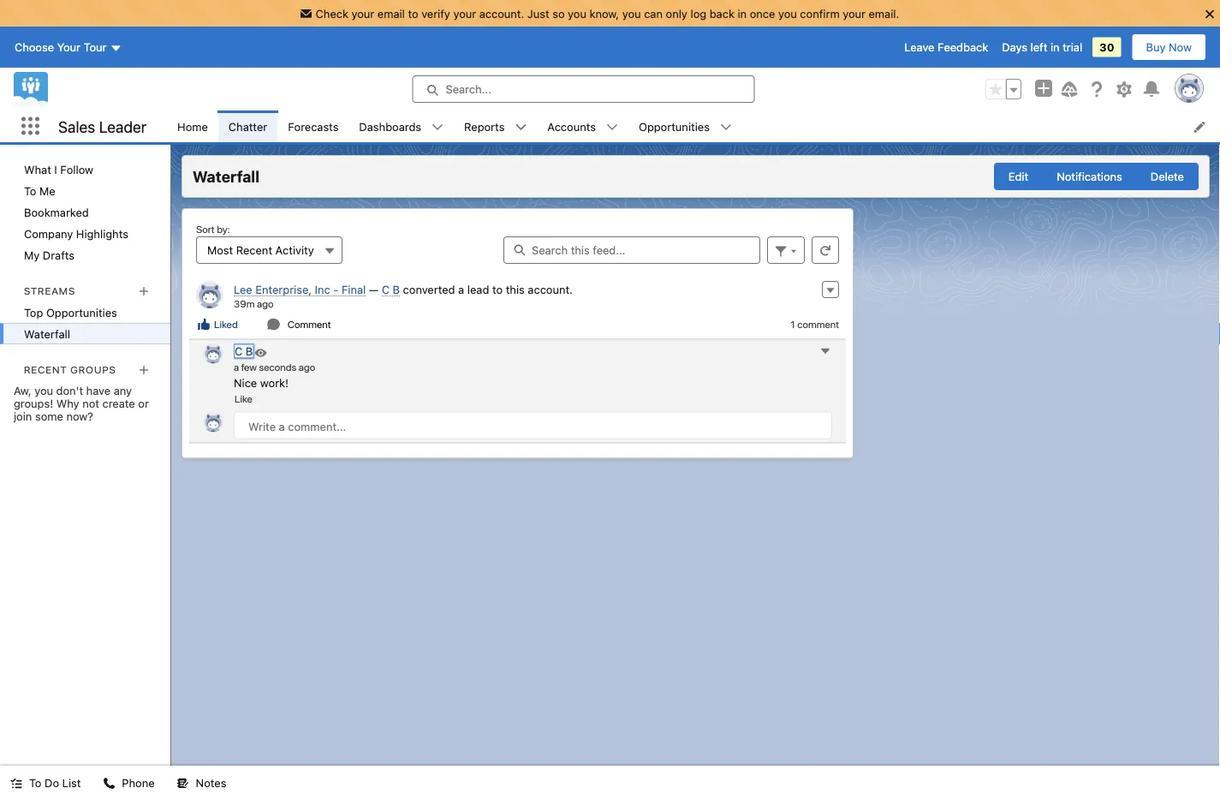 Task type: describe. For each thing, give the bounding box(es) containing it.
lee enterprise, inc - final link
[[234, 283, 366, 296]]

streams
[[24, 284, 75, 296]]

like button
[[234, 393, 253, 405]]

text default image inside phone button
[[103, 777, 115, 789]]

to do list
[[29, 777, 81, 789]]

top opportunities link
[[0, 302, 170, 323]]

0 vertical spatial group
[[986, 79, 1022, 99]]

text default image inside accounts list item
[[606, 121, 618, 133]]

know,
[[590, 7, 620, 20]]

check
[[316, 7, 349, 20]]

to inside button
[[29, 777, 42, 789]]

leader
[[99, 117, 147, 136]]

home link
[[167, 111, 218, 142]]

notes button
[[167, 766, 237, 800]]

opportunities inside list item
[[639, 120, 710, 133]]

what i follow to me bookmarked company highlights my drafts
[[24, 163, 128, 261]]

why
[[56, 397, 79, 410]]

email
[[378, 7, 405, 20]]

delete button
[[1137, 163, 1199, 190]]

1 horizontal spatial ago
[[299, 361, 315, 373]]

streams link
[[24, 284, 75, 296]]

dashboards link
[[349, 111, 432, 142]]

waterfall link
[[0, 323, 170, 344]]

company highlights link
[[0, 223, 170, 244]]

sales
[[58, 117, 95, 136]]

my
[[24, 248, 40, 261]]

Search this feed... search field
[[504, 236, 761, 264]]

1 vertical spatial in
[[1051, 41, 1060, 54]]

0 horizontal spatial to
[[408, 7, 419, 20]]

opportunities list item
[[629, 111, 743, 142]]

opportunities inside top opportunities waterfall
[[46, 306, 117, 319]]

seconds
[[259, 361, 297, 373]]

3 your from the left
[[843, 7, 866, 20]]

like
[[235, 393, 253, 405]]

search...
[[446, 83, 492, 96]]

can
[[644, 7, 663, 20]]

groups
[[70, 363, 116, 375]]

reports link
[[454, 111, 515, 142]]

chatter
[[229, 120, 267, 133]]

just
[[528, 7, 550, 20]]

top opportunities waterfall
[[24, 306, 117, 340]]

c b image
[[203, 412, 224, 432]]

this
[[506, 283, 525, 296]]

log
[[691, 7, 707, 20]]

recent inside button
[[236, 244, 272, 257]]

work!
[[260, 376, 289, 389]]

you inside aw, you don't have any groups!
[[34, 384, 53, 397]]

you right "so"
[[568, 7, 587, 20]]

to do list button
[[0, 766, 91, 800]]

top
[[24, 306, 43, 319]]

inc
[[315, 283, 330, 296]]

feedback
[[938, 41, 989, 54]]

accounts link
[[537, 111, 606, 142]]

home
[[177, 120, 208, 133]]

follow
[[60, 163, 93, 176]]

1 comment
[[791, 318, 839, 330]]

text default image inside notes button
[[177, 777, 189, 789]]

not
[[82, 397, 99, 410]]

30
[[1100, 41, 1115, 54]]

email.
[[869, 7, 900, 20]]

most recent activity
[[207, 244, 314, 257]]

choose
[[15, 41, 54, 54]]

why not create or join some now?
[[14, 397, 149, 422]]

you left can
[[623, 7, 641, 20]]

to inside what i follow to me bookmarked company highlights my drafts
[[24, 184, 36, 197]]

to inside lee enterprise, inc - final — c b converted a lead to this account. 39m ago
[[493, 283, 503, 296]]

dashboards
[[359, 120, 422, 133]]

ago inside lee enterprise, inc - final — c b converted a lead to this account. 39m ago
[[257, 298, 274, 310]]

chatter link
[[218, 111, 278, 142]]

1
[[791, 318, 796, 330]]

1 vertical spatial recent
[[24, 363, 67, 375]]

my drafts link
[[0, 244, 170, 266]]

forecasts link
[[278, 111, 349, 142]]

don't
[[56, 384, 83, 397]]

verify
[[422, 7, 450, 20]]

text default image inside to do list button
[[10, 777, 22, 789]]

groups!
[[14, 397, 53, 410]]

waterfall inside top opportunities waterfall
[[24, 327, 70, 340]]

days left in trial
[[1002, 41, 1083, 54]]

choose your tour
[[15, 41, 107, 54]]

i
[[54, 163, 57, 176]]

phone button
[[93, 766, 165, 800]]

1 horizontal spatial waterfall
[[193, 167, 260, 186]]

join
[[14, 410, 32, 422]]

account. inside lee enterprise, inc - final — c b converted a lead to this account. 39m ago
[[528, 283, 573, 296]]

39m ago link
[[234, 298, 274, 310]]

lee enterprise, inc - final — c b converted a lead to this account. 39m ago
[[234, 283, 573, 310]]

what
[[24, 163, 51, 176]]

most
[[207, 244, 233, 257]]

liked
[[214, 318, 238, 330]]

Sort by: button
[[196, 236, 342, 264]]

what i follow link
[[0, 158, 170, 180]]

left
[[1031, 41, 1048, 54]]

tour
[[84, 41, 107, 54]]

confirm
[[800, 7, 840, 20]]

now
[[1169, 41, 1192, 54]]

now?
[[66, 410, 93, 422]]

days
[[1002, 41, 1028, 54]]

sales leader
[[58, 117, 147, 136]]

any
[[114, 384, 132, 397]]



Task type: locate. For each thing, give the bounding box(es) containing it.
lead
[[468, 283, 489, 296]]

text default image left 'do'
[[10, 777, 22, 789]]

a inside lee enterprise, inc - final — c b converted a lead to this account. 39m ago
[[458, 283, 464, 296]]

0 horizontal spatial recent
[[24, 363, 67, 375]]

enterprise,
[[256, 283, 312, 296]]

you
[[568, 7, 587, 20], [623, 7, 641, 20], [779, 7, 797, 20], [34, 384, 53, 397]]

text default image
[[515, 121, 527, 133], [606, 121, 618, 133], [197, 317, 211, 331], [10, 777, 22, 789]]

back
[[710, 7, 735, 20]]

a left few
[[234, 361, 239, 373]]

group containing edit
[[994, 163, 1199, 190]]

text default image inside reports 'list item'
[[515, 121, 527, 133]]

b
[[393, 283, 400, 296], [246, 345, 253, 358]]

choose your tour button
[[14, 33, 123, 61]]

1 horizontal spatial recent
[[236, 244, 272, 257]]

search... button
[[412, 75, 755, 103]]

2 horizontal spatial your
[[843, 7, 866, 20]]

to
[[24, 184, 36, 197], [29, 777, 42, 789]]

notifications
[[1057, 170, 1123, 183]]

delete
[[1151, 170, 1185, 183]]

me
[[39, 184, 55, 197]]

b right —
[[393, 283, 400, 296]]

reports list item
[[454, 111, 537, 142]]

once
[[750, 7, 776, 20]]

account. right this
[[528, 283, 573, 296]]

you right once
[[779, 7, 797, 20]]

to
[[408, 7, 419, 20], [493, 283, 503, 296]]

0 horizontal spatial ago
[[257, 298, 274, 310]]

accounts
[[548, 120, 596, 133]]

in right the left
[[1051, 41, 1060, 54]]

0 vertical spatial b
[[393, 283, 400, 296]]

c b image up liked button at left top
[[196, 281, 224, 308]]

group
[[986, 79, 1022, 99], [994, 163, 1199, 190]]

b up few
[[246, 345, 253, 358]]

1 vertical spatial b
[[246, 345, 253, 358]]

1 vertical spatial ago
[[299, 361, 315, 373]]

1 horizontal spatial a
[[458, 283, 464, 296]]

buy now
[[1147, 41, 1192, 54]]

your left email
[[352, 7, 375, 20]]

recent up aw,
[[24, 363, 67, 375]]

aw,
[[14, 384, 31, 397]]

sort
[[196, 223, 215, 235]]

leave
[[905, 41, 935, 54]]

forecasts
[[288, 120, 339, 133]]

1 vertical spatial account.
[[528, 283, 573, 296]]

leave feedback link
[[905, 41, 989, 54]]

0 vertical spatial a
[[458, 283, 464, 296]]

1 horizontal spatial account.
[[528, 283, 573, 296]]

c b image down liked button at left top
[[203, 343, 224, 364]]

waterfall down the top
[[24, 327, 70, 340]]

your left email.
[[843, 7, 866, 20]]

do
[[45, 777, 59, 789]]

1 vertical spatial waterfall
[[24, 327, 70, 340]]

waterfall
[[193, 167, 260, 186], [24, 327, 70, 340]]

1 vertical spatial to
[[493, 283, 503, 296]]

account. left just
[[479, 7, 525, 20]]

text default image inside comment button
[[267, 317, 281, 331]]

list
[[62, 777, 81, 789]]

your
[[57, 41, 81, 54]]

buy
[[1147, 41, 1166, 54]]

reports
[[464, 120, 505, 133]]

c
[[382, 283, 390, 296], [235, 345, 243, 358]]

c b image
[[196, 281, 224, 308], [203, 343, 224, 364]]

to left this
[[493, 283, 503, 296]]

text default image
[[432, 121, 444, 133], [720, 121, 732, 133], [267, 317, 281, 331], [103, 777, 115, 789], [177, 777, 189, 789]]

-
[[334, 283, 339, 296]]

text default image inside the opportunities list item
[[720, 121, 732, 133]]

1 horizontal spatial your
[[454, 7, 476, 20]]

list containing home
[[167, 111, 1221, 142]]

0 horizontal spatial your
[[352, 7, 375, 20]]

0 horizontal spatial c b link
[[234, 344, 254, 358]]

0 horizontal spatial in
[[738, 7, 747, 20]]

list
[[167, 111, 1221, 142]]

0 horizontal spatial c
[[235, 345, 243, 358]]

—
[[369, 283, 379, 296]]

phone
[[122, 777, 155, 789]]

39m
[[234, 298, 255, 310]]

1 horizontal spatial opportunities
[[639, 120, 710, 133]]

comment button
[[266, 317, 332, 332]]

0 vertical spatial ago
[[257, 298, 274, 310]]

text default image right reports
[[515, 121, 527, 133]]

0 vertical spatial c b image
[[196, 281, 224, 308]]

c inside lee enterprise, inc - final — c b converted a lead to this account. 39m ago
[[382, 283, 390, 296]]

in right back
[[738, 7, 747, 20]]

b inside lee enterprise, inc - final — c b converted a lead to this account. 39m ago
[[393, 283, 400, 296]]

c b link up few
[[234, 344, 254, 358]]

1 vertical spatial c b link
[[234, 344, 254, 358]]

check your email to verify your account. just so you know, you can only log back in once you confirm your email.
[[316, 7, 900, 20]]

a left "lead"
[[458, 283, 464, 296]]

nice work! like
[[234, 376, 289, 405]]

only
[[666, 7, 688, 20]]

nice
[[234, 376, 257, 389]]

drafts
[[43, 248, 75, 261]]

1 horizontal spatial b
[[393, 283, 400, 296]]

1 comment status
[[791, 317, 839, 332]]

edit button
[[994, 163, 1044, 190]]

1 horizontal spatial to
[[493, 283, 503, 296]]

0 vertical spatial account.
[[479, 7, 525, 20]]

to me link
[[0, 180, 170, 201]]

0 vertical spatial to
[[24, 184, 36, 197]]

few
[[241, 361, 257, 373]]

comment
[[288, 318, 331, 330]]

or
[[138, 397, 149, 410]]

leave feedback
[[905, 41, 989, 54]]

liked button
[[196, 317, 239, 332]]

c b link right —
[[382, 283, 400, 296]]

0 vertical spatial opportunities
[[639, 120, 710, 133]]

accounts list item
[[537, 111, 629, 142]]

recent groups
[[24, 363, 116, 375]]

lee
[[234, 283, 252, 296]]

1 your from the left
[[352, 7, 375, 20]]

text default image left liked
[[197, 317, 211, 331]]

dashboards list item
[[349, 111, 454, 142]]

0 vertical spatial recent
[[236, 244, 272, 257]]

create
[[102, 397, 135, 410]]

waterfall up by:
[[193, 167, 260, 186]]

0 horizontal spatial b
[[246, 345, 253, 358]]

to left 'do'
[[29, 777, 42, 789]]

0 vertical spatial to
[[408, 7, 419, 20]]

1 vertical spatial opportunities
[[46, 306, 117, 319]]

your right verify
[[454, 7, 476, 20]]

0 vertical spatial in
[[738, 7, 747, 20]]

bookmarked link
[[0, 201, 170, 223]]

some
[[35, 410, 63, 422]]

recent groups link
[[24, 363, 116, 375]]

highlights
[[76, 227, 128, 240]]

account.
[[479, 7, 525, 20], [528, 283, 573, 296]]

0 vertical spatial c b link
[[382, 283, 400, 296]]

so
[[553, 7, 565, 20]]

your
[[352, 7, 375, 20], [454, 7, 476, 20], [843, 7, 866, 20]]

text default image right accounts
[[606, 121, 618, 133]]

company
[[24, 227, 73, 240]]

text default image inside liked button
[[197, 317, 211, 331]]

activity
[[276, 244, 314, 257]]

1 vertical spatial to
[[29, 777, 42, 789]]

1 vertical spatial c
[[235, 345, 243, 358]]

aw, you don't have any groups!
[[14, 384, 132, 410]]

1 horizontal spatial c
[[382, 283, 390, 296]]

c b, 39m ago element
[[189, 274, 846, 339]]

to left me
[[24, 184, 36, 197]]

1 vertical spatial group
[[994, 163, 1199, 190]]

c right —
[[382, 283, 390, 296]]

ago right 39m
[[257, 298, 274, 310]]

opportunities link
[[629, 111, 720, 142]]

to right email
[[408, 7, 419, 20]]

buy now button
[[1132, 33, 1207, 61]]

0 horizontal spatial a
[[234, 361, 239, 373]]

notes
[[196, 777, 227, 789]]

comment
[[798, 318, 839, 330]]

0 horizontal spatial account.
[[479, 7, 525, 20]]

converted
[[403, 283, 455, 296]]

0 horizontal spatial waterfall
[[24, 327, 70, 340]]

2 your from the left
[[454, 7, 476, 20]]

1 horizontal spatial in
[[1051, 41, 1060, 54]]

trial
[[1063, 41, 1083, 54]]

Write a comment... text field
[[234, 412, 833, 439]]

opportunities
[[639, 120, 710, 133], [46, 306, 117, 319]]

1 vertical spatial c b image
[[203, 343, 224, 364]]

c b
[[235, 345, 253, 358]]

0 horizontal spatial opportunities
[[46, 306, 117, 319]]

ago right seconds
[[299, 361, 315, 373]]

you right aw,
[[34, 384, 53, 397]]

0 vertical spatial waterfall
[[193, 167, 260, 186]]

1 vertical spatial a
[[234, 361, 239, 373]]

0 vertical spatial c
[[382, 283, 390, 296]]

text default image inside the dashboards list item
[[432, 121, 444, 133]]

c up few
[[235, 345, 243, 358]]

1 horizontal spatial c b link
[[382, 283, 400, 296]]

recent right the most
[[236, 244, 272, 257]]



Task type: vqa. For each thing, say whether or not it's contained in the screenshot.
Reports list item
yes



